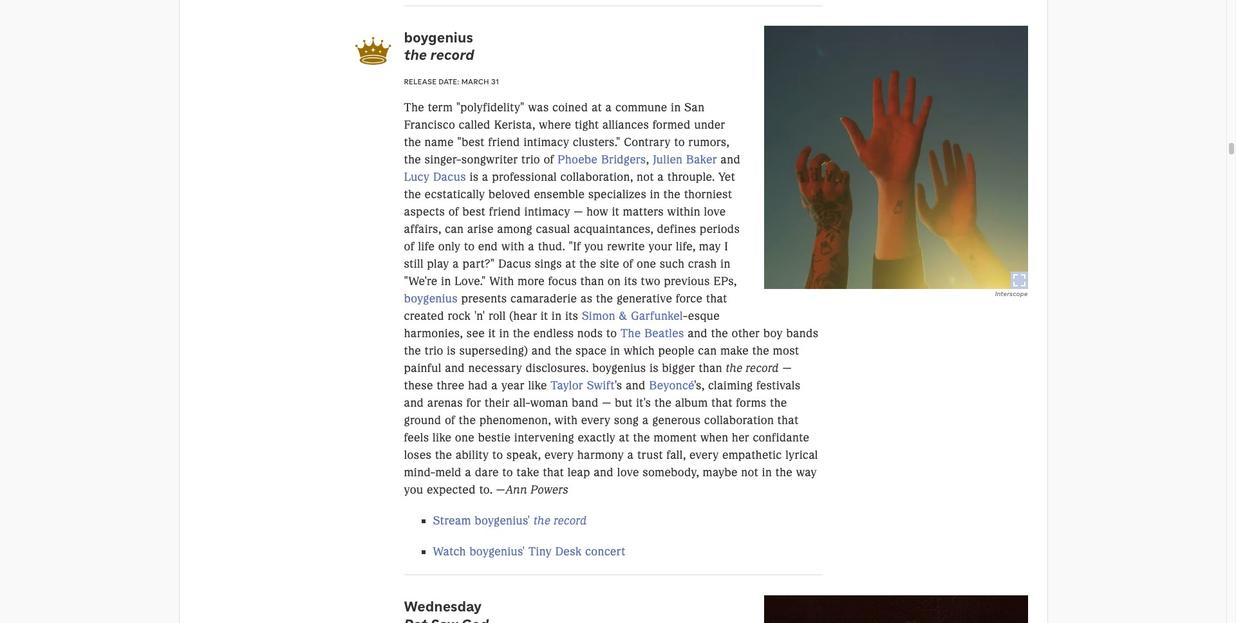 Task type: describe. For each thing, give the bounding box(es) containing it.
crash
[[688, 257, 717, 271]]

release
[[404, 76, 437, 86]]

can inside is a professional collaboration, not a throuple. yet the ecstatically beloved ensemble specializes in the thorniest aspects of best friend intimacy — how it matters within love affairs, can arise among casual acquaintances, defines periods of life only to end with a thud. "if you rewrite your life, may i still play a part?" dacus sings at the site of one such crash in "we're in love." with more focus than on its two previous eps, boygenius
[[445, 222, 464, 236]]

the inside "presents camaraderie as the generative force that created rock 'n' roll (hear it in its"
[[596, 292, 613, 306]]

and down harmony
[[594, 465, 614, 480]]

a inside — these three had a year like
[[492, 378, 498, 393]]

san
[[685, 100, 705, 114]]

in inside the term "polyfidelity" was coined at a commune in san francisco called kerista, where tight alliances formed under the name "best friend intimacy clusters." contrary to rumors, the singer-songwriter trio of
[[671, 100, 681, 114]]

kerista,
[[494, 118, 536, 132]]

to inside '-esque harmonies, see it in the endless nods to'
[[607, 326, 617, 340]]

its inside is a professional collaboration, not a throuple. yet the ecstatically beloved ensemble specializes in the thorniest aspects of best friend intimacy — how it matters within love affairs, can arise among casual acquaintances, defines periods of life only to end with a thud. "if you rewrite your life, may i still play a part?" dacus sings at the site of one such crash in "we're in love." with more focus than on its two previous eps, boygenius
[[624, 274, 638, 288]]

boygenius inside and the other boy bands the trio is superseding) and the space in which people can make the most painful and necessary disclosures. boygenius is bigger than
[[593, 361, 646, 375]]

see
[[467, 326, 485, 340]]

specializes
[[588, 187, 647, 201]]

of down 'rewrite'
[[623, 257, 634, 271]]

and down these
[[404, 396, 424, 410]]

nods
[[578, 326, 603, 340]]

a left the trust
[[628, 448, 634, 462]]

the down the make
[[726, 361, 743, 375]]

people
[[659, 344, 695, 358]]

boygenius link
[[404, 292, 458, 306]]

under
[[694, 118, 726, 132]]

like inside — these three had a year like
[[528, 378, 547, 393]]

beatles
[[645, 326, 685, 340]]

leap
[[568, 465, 590, 480]]

with inside is a professional collaboration, not a throuple. yet the ecstatically beloved ensemble specializes in the thorniest aspects of best friend intimacy — how it matters within love affairs, can arise among casual acquaintances, defines periods of life only to end with a thud. "if you rewrite your life, may i still play a part?" dacus sings at the site of one such crash in "we're in love." with more focus than on its two previous eps, boygenius
[[502, 239, 525, 254]]

— right to.
[[496, 483, 506, 497]]

generous
[[653, 413, 701, 427]]

two
[[641, 274, 661, 288]]

taylor
[[551, 378, 584, 393]]

intimacy inside is a professional collaboration, not a throuple. yet the ecstatically beloved ensemble specializes in the thorniest aspects of best friend intimacy — how it matters within love affairs, can arise among casual acquaintances, defines periods of life only to end with a thud. "if you rewrite your life, may i still play a part?" dacus sings at the site of one such crash in "we're in love." with more focus than on its two previous eps, boygenius
[[525, 205, 571, 219]]

song
[[614, 413, 639, 427]]

the up the make
[[711, 326, 729, 340]]

of inside the term "polyfidelity" was coined at a commune in san francisco called kerista, where tight alliances formed under the name "best friend intimacy clusters." contrary to rumors, the singer-songwriter trio of
[[544, 152, 554, 167]]

ann powers
[[506, 483, 569, 497]]

one inside 's, claiming festivals and arenas for their all-woman band — but it's the album that forms the ground of the phenomenon, with every song a generous collaboration that feels like one bestie intervening exactly at the moment when her confidante loses the ability to speak, every harmony a trust fall, every empathetic lyrical mind-meld a dare to take that leap and love somebody, maybe not in the way you expected to. —
[[455, 431, 475, 445]]

professional
[[492, 170, 557, 184]]

name
[[425, 135, 454, 149]]

loses
[[404, 448, 432, 462]]

-esque harmonies, see it in the endless nods to
[[404, 309, 720, 340]]

desk
[[555, 545, 582, 559]]

the down for on the bottom of page
[[459, 413, 476, 427]]

in up matters
[[650, 187, 660, 201]]

the up the disclosures.
[[555, 344, 572, 358]]

the up lucy
[[404, 152, 421, 167]]

confidante
[[753, 431, 810, 445]]

meld
[[435, 465, 462, 480]]

the up within
[[664, 187, 681, 201]]

phoebe bridgers link
[[558, 152, 646, 167]]

than inside is a professional collaboration, not a throuple. yet the ecstatically beloved ensemble specializes in the thorniest aspects of best friend intimacy — how it matters within love affairs, can arise among casual acquaintances, defines periods of life only to end with a thud. "if you rewrite your life, may i still play a part?" dacus sings at the site of one such crash in "we're in love." with more focus than on its two previous eps, boygenius
[[581, 274, 604, 288]]

to up the ann
[[503, 465, 513, 480]]

baker
[[686, 152, 717, 167]]

the up meld
[[435, 448, 452, 462]]

the record
[[726, 361, 779, 375]]

you inside 's, claiming festivals and arenas for their all-woman band — but it's the album that forms the ground of the phenomenon, with every song a generous collaboration that feels like one bestie intervening exactly at the moment when her confidante loses the ability to speak, every harmony a trust fall, every empathetic lyrical mind-meld a dare to take that leap and love somebody, maybe not in the way you expected to. —
[[404, 483, 424, 497]]

defines
[[657, 222, 697, 236]]

phoebe bridgers , julien baker and lucy dacus
[[404, 152, 741, 184]]

the beatles link
[[621, 326, 685, 340]]

among
[[497, 222, 533, 236]]

julien baker link
[[653, 152, 717, 167]]

the up the record
[[753, 344, 770, 358]]

intervening
[[514, 431, 575, 445]]

friend inside the term "polyfidelity" was coined at a commune in san francisco called kerista, where tight alliances formed under the name "best friend intimacy clusters." contrary to rumors, the singer-songwriter trio of
[[488, 135, 520, 149]]

and right 's
[[626, 378, 646, 393]]

with inside 's, claiming festivals and arenas for their all-woman band — but it's the album that forms the ground of the phenomenon, with every song a generous collaboration that feels like one bestie intervening exactly at the moment when her confidante loses the ability to speak, every harmony a trust fall, every empathetic lyrical mind-meld a dare to take that leap and love somebody, maybe not in the way you expected to. —
[[555, 413, 578, 427]]

simon & garfunkel link
[[582, 309, 683, 323]]

was
[[528, 100, 549, 114]]

watch
[[433, 545, 466, 559]]

boygenius inside is a professional collaboration, not a throuple. yet the ecstatically beloved ensemble specializes in the thorniest aspects of best friend intimacy — how it matters within love affairs, can arise among casual acquaintances, defines periods of life only to end with a thud. "if you rewrite your life, may i still play a part?" dacus sings at the site of one such crash in "we're in love." with more focus than on its two previous eps, boygenius
[[404, 292, 458, 306]]

but
[[615, 396, 633, 410]]

it inside "presents camaraderie as the generative force that created rock 'n' roll (hear it in its"
[[541, 309, 548, 323]]

way
[[796, 465, 817, 480]]

and up three on the left of the page
[[445, 361, 465, 375]]

that up confidante
[[778, 413, 799, 427]]

to down bestie
[[493, 448, 503, 462]]

the down festivals
[[770, 396, 787, 410]]

boygenius' for watch
[[470, 545, 525, 559]]

intimacy inside the term "polyfidelity" was coined at a commune in san francisco called kerista, where tight alliances formed under the name "best friend intimacy clusters." contrary to rumors, the singer-songwriter trio of
[[524, 135, 570, 149]]

generative
[[617, 292, 673, 306]]

may
[[699, 239, 721, 254]]

2 vertical spatial is
[[650, 361, 659, 375]]

woman
[[530, 396, 569, 410]]

the for the beatles
[[621, 326, 641, 340]]

bigger
[[662, 361, 695, 375]]

other
[[732, 326, 760, 340]]

phoebe
[[558, 152, 598, 167]]

— inside is a professional collaboration, not a throuple. yet the ecstatically beloved ensemble specializes in the thorniest aspects of best friend intimacy — how it matters within love affairs, can arise among casual acquaintances, defines periods of life only to end with a thud. "if you rewrite your life, may i still play a part?" dacus sings at the site of one such crash in "we're in love." with more focus than on its two previous eps, boygenius
[[574, 205, 583, 219]]

to inside the term "polyfidelity" was coined at a commune in san francisco called kerista, where tight alliances formed under the name "best friend intimacy clusters." contrary to rumors, the singer-songwriter trio of
[[674, 135, 685, 149]]

periods
[[700, 222, 740, 236]]

it's
[[636, 396, 651, 410]]

boy
[[764, 326, 783, 340]]

a down it's
[[643, 413, 649, 427]]

exactly
[[578, 431, 616, 445]]

part?"
[[463, 257, 495, 271]]

life
[[418, 239, 435, 254]]

's,
[[694, 378, 705, 393]]

image credit element
[[765, 289, 1028, 299]]

trio inside and the other boy bands the trio is superseding) and the space in which people can make the most painful and necessary disclosures. boygenius is bigger than
[[425, 344, 444, 358]]

and inside phoebe bridgers , julien baker and lucy dacus
[[721, 152, 741, 167]]

boygenius inside boygenius the record
[[404, 28, 473, 46]]

ann
[[506, 483, 528, 497]]

coined
[[553, 100, 588, 114]]

only
[[438, 239, 461, 254]]

garfunkel
[[631, 309, 683, 323]]

fall,
[[667, 448, 686, 462]]

which
[[624, 344, 655, 358]]

record inside boygenius the record
[[431, 46, 475, 64]]

boygenius, the record image
[[765, 26, 1028, 289]]

a down 'julien'
[[658, 170, 664, 184]]

stream boygenius' the record
[[433, 514, 587, 528]]

you inside is a professional collaboration, not a throuple. yet the ecstatically beloved ensemble specializes in the thorniest aspects of best friend intimacy — how it matters within love affairs, can arise among casual acquaintances, defines periods of life only to end with a thud. "if you rewrite your life, may i still play a part?" dacus sings at the site of one such crash in "we're in love." with more focus than on its two previous eps, boygenius
[[584, 239, 604, 254]]

previous
[[664, 274, 710, 288]]

within
[[667, 205, 701, 219]]

— left "but"
[[602, 396, 612, 410]]

watch boygenius' tiny desk concert link
[[433, 545, 626, 559]]

ability
[[456, 448, 489, 462]]

make
[[721, 344, 749, 358]]

bands
[[787, 326, 819, 340]]

in inside and the other boy bands the trio is superseding) and the space in which people can make the most painful and necessary disclosures. boygenius is bigger than
[[610, 344, 620, 358]]

ensemble
[[534, 187, 585, 201]]

of down ecstatically
[[449, 205, 459, 219]]

"if
[[569, 239, 581, 254]]

boygenius the record
[[404, 28, 475, 64]]

1 horizontal spatial record
[[554, 514, 587, 528]]

in inside '-esque harmonies, see it in the endless nods to'
[[500, 326, 510, 340]]

empathetic
[[723, 448, 782, 462]]

taylor swift link
[[551, 378, 615, 393]]

1 horizontal spatial every
[[581, 413, 611, 427]]

still
[[404, 257, 424, 271]]

the down lucy
[[404, 187, 421, 201]]

friend inside is a professional collaboration, not a throuple. yet the ecstatically beloved ensemble specializes in the thorniest aspects of best friend intimacy — how it matters within love affairs, can arise among casual acquaintances, defines periods of life only to end with a thud. "if you rewrite your life, may i still play a part?" dacus sings at the site of one such crash in "we're in love." with more focus than on its two previous eps, boygenius
[[489, 205, 521, 219]]

dacus inside is a professional collaboration, not a throuple. yet the ecstatically beloved ensemble specializes in the thorniest aspects of best friend intimacy — how it matters within love affairs, can arise among casual acquaintances, defines periods of life only to end with a thud. "if you rewrite your life, may i still play a part?" dacus sings at the site of one such crash in "we're in love." with more focus than on its two previous eps, boygenius
[[498, 257, 531, 271]]

and the other boy bands the trio is superseding) and the space in which people can make the most painful and necessary disclosures. boygenius is bigger than
[[404, 326, 819, 375]]

is inside is a professional collaboration, not a throuple. yet the ecstatically beloved ensemble specializes in the thorniest aspects of best friend intimacy — how it matters within love affairs, can arise among casual acquaintances, defines periods of life only to end with a thud. "if you rewrite your life, may i still play a part?" dacus sings at the site of one such crash in "we're in love." with more focus than on its two previous eps, boygenius
[[470, 170, 479, 184]]

eps,
[[714, 274, 737, 288]]

end
[[478, 239, 498, 254]]

disclosures.
[[526, 361, 589, 375]]

that up powers at the left bottom of the page
[[543, 465, 564, 480]]

space
[[576, 344, 607, 358]]

taylor swift 's and beyoncé
[[551, 378, 694, 393]]

not inside 's, claiming festivals and arenas for their all-woman band — but it's the album that forms the ground of the phenomenon, with every song a generous collaboration that feels like one bestie intervening exactly at the moment when her confidante loses the ability to speak, every harmony a trust fall, every empathetic lyrical mind-meld a dare to take that leap and love somebody, maybe not in the way you expected to. —
[[741, 465, 759, 480]]

francisco
[[404, 118, 455, 132]]



Task type: locate. For each thing, give the bounding box(es) containing it.
tight
[[575, 118, 599, 132]]

2 horizontal spatial record
[[746, 361, 779, 375]]

0 vertical spatial intimacy
[[524, 135, 570, 149]]

simon
[[582, 309, 616, 323]]

in down play
[[441, 274, 451, 288]]

can up only
[[445, 222, 464, 236]]

0 horizontal spatial with
[[502, 239, 525, 254]]

like inside 's, claiming festivals and arenas for their all-woman band — but it's the album that forms the ground of the phenomenon, with every song a generous collaboration that feels like one bestie intervening exactly at the moment when her confidante loses the ability to speak, every harmony a trust fall, every empathetic lyrical mind-meld a dare to take that leap and love somebody, maybe not in the way you expected to. —
[[433, 431, 452, 445]]

friend down beloved
[[489, 205, 521, 219]]

most
[[773, 344, 800, 358]]

march
[[462, 76, 489, 86]]

powers
[[531, 483, 569, 497]]

1 horizontal spatial with
[[555, 413, 578, 427]]

throuple.
[[668, 170, 715, 184]]

love up the periods
[[704, 205, 726, 219]]

— inside — these three had a year like
[[783, 361, 792, 375]]

it down specializes
[[612, 205, 620, 219]]

love
[[704, 205, 726, 219], [617, 465, 639, 480]]

formed
[[653, 118, 691, 132]]

the up francisco
[[404, 100, 425, 114]]

more
[[518, 274, 545, 288]]

1 horizontal spatial you
[[584, 239, 604, 254]]

0 vertical spatial its
[[624, 274, 638, 288]]

at inside the term "polyfidelity" was coined at a commune in san francisco called kerista, where tight alliances formed under the name "best friend intimacy clusters." contrary to rumors, the singer-songwriter trio of
[[592, 100, 602, 114]]

the down francisco
[[404, 135, 421, 149]]

wednesday, rat saw god image
[[765, 595, 1028, 623]]

1 horizontal spatial its
[[624, 274, 638, 288]]

a up alliances
[[606, 100, 612, 114]]

the for the term "polyfidelity" was coined at a commune in san francisco called kerista, where tight alliances formed under the name "best friend intimacy clusters." contrary to rumors, the singer-songwriter trio of
[[404, 100, 425, 114]]

every
[[581, 413, 611, 427], [545, 448, 574, 462], [690, 448, 719, 462]]

1 vertical spatial love
[[617, 465, 639, 480]]

one inside is a professional collaboration, not a throuple. yet the ecstatically beloved ensemble specializes in the thorniest aspects of best friend intimacy — how it matters within love affairs, can arise among casual acquaintances, defines periods of life only to end with a thud. "if you rewrite your life, may i still play a part?" dacus sings at the site of one such crash in "we're in love." with more focus than on its two previous eps, boygenius
[[637, 257, 657, 271]]

0 horizontal spatial dacus
[[433, 170, 466, 184]]

0 horizontal spatial it
[[489, 326, 496, 340]]

your
[[649, 239, 673, 254]]

1 vertical spatial is
[[447, 344, 456, 358]]

2 horizontal spatial every
[[690, 448, 719, 462]]

it inside '-esque harmonies, see it in the endless nods to'
[[489, 326, 496, 340]]

1 vertical spatial friend
[[489, 205, 521, 219]]

1 horizontal spatial the
[[621, 326, 641, 340]]

0 vertical spatial boygenius
[[404, 28, 473, 46]]

not inside is a professional collaboration, not a throuple. yet the ecstatically beloved ensemble specializes in the thorniest aspects of best friend intimacy — how it matters within love affairs, can arise among casual acquaintances, defines periods of life only to end with a thud. "if you rewrite your life, may i still play a part?" dacus sings at the site of one such crash in "we're in love." with more focus than on its two previous eps, boygenius
[[637, 170, 654, 184]]

2 vertical spatial boygenius
[[593, 361, 646, 375]]

it right see
[[489, 326, 496, 340]]

— down most
[[783, 361, 792, 375]]

0 horizontal spatial is
[[447, 344, 456, 358]]

2 vertical spatial record
[[554, 514, 587, 528]]

a right had
[[492, 378, 498, 393]]

1 vertical spatial trio
[[425, 344, 444, 358]]

love inside 's, claiming festivals and arenas for their all-woman band — but it's the album that forms the ground of the phenomenon, with every song a generous collaboration that feels like one bestie intervening exactly at the moment when her confidante loses the ability to speak, every harmony a trust fall, every empathetic lyrical mind-meld a dare to take that leap and love somebody, maybe not in the way you expected to. —
[[617, 465, 639, 480]]

1 vertical spatial intimacy
[[525, 205, 571, 219]]

friend down kerista,
[[488, 135, 520, 149]]

harmonies,
[[404, 326, 463, 340]]

boygenius up 's
[[593, 361, 646, 375]]

1 vertical spatial its
[[565, 309, 579, 323]]

every up exactly
[[581, 413, 611, 427]]

tiny
[[529, 545, 552, 559]]

when
[[701, 431, 729, 445]]

-
[[683, 309, 688, 323]]

casual
[[536, 222, 570, 236]]

dare
[[475, 465, 499, 480]]

1 vertical spatial it
[[541, 309, 548, 323]]

can left the make
[[698, 344, 717, 358]]

her
[[732, 431, 750, 445]]

of down "arenas"
[[445, 413, 456, 427]]

is down songwriter
[[470, 170, 479, 184]]

1 vertical spatial like
[[433, 431, 452, 445]]

force
[[676, 292, 703, 306]]

1 horizontal spatial at
[[592, 100, 602, 114]]

0 horizontal spatial love
[[617, 465, 639, 480]]

0 vertical spatial one
[[637, 257, 657, 271]]

dacus inside phoebe bridgers , julien baker and lucy dacus
[[433, 170, 466, 184]]

dacus up with
[[498, 257, 531, 271]]

to up julien baker link
[[674, 135, 685, 149]]

record up "release date: march 31"
[[431, 46, 475, 64]]

play
[[427, 257, 449, 271]]

in right space on the left bottom of page
[[610, 344, 620, 358]]

1 horizontal spatial can
[[698, 344, 717, 358]]

a right play
[[453, 257, 459, 271]]

singer-
[[425, 152, 462, 167]]

1 horizontal spatial it
[[541, 309, 548, 323]]

0 vertical spatial it
[[612, 205, 620, 219]]

2 vertical spatial at
[[619, 431, 630, 445]]

1 vertical spatial one
[[455, 431, 475, 445]]

at inside 's, claiming festivals and arenas for their all-woman band — but it's the album that forms the ground of the phenomenon, with every song a generous collaboration that feels like one bestie intervening exactly at the moment when her confidante loses the ability to speak, every harmony a trust fall, every empathetic lyrical mind-meld a dare to take that leap and love somebody, maybe not in the way you expected to. —
[[619, 431, 630, 445]]

1 vertical spatial you
[[404, 483, 424, 497]]

0 vertical spatial with
[[502, 239, 525, 254]]

bridgers
[[601, 152, 646, 167]]

presents camaraderie as the generative force that created rock 'n' roll (hear it in its
[[404, 292, 728, 323]]

0 vertical spatial trio
[[522, 152, 540, 167]]

with
[[490, 274, 514, 288]]

best
[[463, 205, 486, 219]]

every down when
[[690, 448, 719, 462]]

the up the trust
[[633, 431, 650, 445]]

the up release
[[404, 46, 427, 64]]

at down song
[[619, 431, 630, 445]]

is down harmonies, at the bottom of the page
[[447, 344, 456, 358]]

0 vertical spatial boygenius'
[[475, 514, 531, 528]]

1 vertical spatial than
[[699, 361, 723, 375]]

for
[[467, 396, 481, 410]]

"polyfidelity"
[[456, 100, 525, 114]]

their
[[485, 396, 510, 410]]

not down empathetic
[[741, 465, 759, 480]]

trio up professional
[[522, 152, 540, 167]]

contrary
[[624, 135, 671, 149]]

—
[[574, 205, 583, 219], [783, 361, 792, 375], [602, 396, 612, 410], [496, 483, 506, 497]]

and down endless
[[532, 344, 552, 358]]

at down "if
[[566, 257, 576, 271]]

and down esque
[[688, 326, 708, 340]]

concert
[[585, 545, 626, 559]]

somebody,
[[643, 465, 700, 480]]

record up festivals
[[746, 361, 779, 375]]

0 horizontal spatial every
[[545, 448, 574, 462]]

that down 'eps,'
[[706, 292, 728, 306]]

rock
[[448, 309, 471, 323]]

0 vertical spatial the
[[404, 100, 425, 114]]

beyoncé
[[649, 378, 694, 393]]

a inside the term "polyfidelity" was coined at a commune in san francisco called kerista, where tight alliances formed under the name "best friend intimacy clusters." contrary to rumors, the singer-songwriter trio of
[[606, 100, 612, 114]]

1 horizontal spatial trio
[[522, 152, 540, 167]]

can
[[445, 222, 464, 236], [698, 344, 717, 358]]

1 horizontal spatial is
[[470, 170, 479, 184]]

0 vertical spatial dacus
[[433, 170, 466, 184]]

1 horizontal spatial love
[[704, 205, 726, 219]]

2 horizontal spatial it
[[612, 205, 620, 219]]

1 vertical spatial can
[[698, 344, 717, 358]]

moment
[[654, 431, 697, 445]]

its up endless
[[565, 309, 579, 323]]

0 vertical spatial can
[[445, 222, 464, 236]]

the left site
[[580, 257, 597, 271]]

as
[[581, 292, 593, 306]]

sings
[[535, 257, 562, 271]]

with down woman
[[555, 413, 578, 427]]

album
[[675, 396, 708, 410]]

swift
[[587, 378, 615, 393]]

boygenius' for stream
[[475, 514, 531, 528]]

of left "life"
[[404, 239, 415, 254]]

1 vertical spatial record
[[746, 361, 779, 375]]

0 horizontal spatial you
[[404, 483, 424, 497]]

1 vertical spatial dacus
[[498, 257, 531, 271]]

to
[[674, 135, 685, 149], [464, 239, 475, 254], [607, 326, 617, 340], [493, 448, 503, 462], [503, 465, 513, 480]]

a
[[606, 100, 612, 114], [482, 170, 489, 184], [658, 170, 664, 184], [528, 239, 535, 254], [453, 257, 459, 271], [492, 378, 498, 393], [643, 413, 649, 427], [628, 448, 634, 462], [465, 465, 472, 480]]

can inside and the other boy bands the trio is superseding) and the space in which people can make the most painful and necessary disclosures. boygenius is bigger than
[[698, 344, 717, 358]]

songwriter
[[462, 152, 518, 167]]

presents
[[461, 292, 507, 306]]

it inside is a professional collaboration, not a throuple. yet the ecstatically beloved ensemble specializes in the thorniest aspects of best friend intimacy — how it matters within love affairs, can arise among casual acquaintances, defines periods of life only to end with a thud. "if you rewrite your life, may i still play a part?" dacus sings at the site of one such crash in "we're in love." with more focus than on its two previous eps, boygenius
[[612, 205, 620, 219]]

one up the ability on the bottom of page
[[455, 431, 475, 445]]

0 horizontal spatial record
[[431, 46, 475, 64]]

than
[[581, 274, 604, 288], [699, 361, 723, 375]]

0 horizontal spatial at
[[566, 257, 576, 271]]

one up two
[[637, 257, 657, 271]]

0 vertical spatial like
[[528, 378, 547, 393]]

0 horizontal spatial the
[[404, 100, 425, 114]]

0 vertical spatial love
[[704, 205, 726, 219]]

like right 'feels' at the bottom of the page
[[433, 431, 452, 445]]

1 horizontal spatial dacus
[[498, 257, 531, 271]]

at up tight
[[592, 100, 602, 114]]

thorniest
[[684, 187, 732, 201]]

watch boygenius' tiny desk concert
[[433, 545, 626, 559]]

0 horizontal spatial like
[[433, 431, 452, 445]]

and up the yet
[[721, 152, 741, 167]]

to inside is a professional collaboration, not a throuple. yet the ecstatically beloved ensemble specializes in the thorniest aspects of best friend intimacy — how it matters within love affairs, can arise among casual acquaintances, defines periods of life only to end with a thud. "if you rewrite your life, may i still play a part?" dacus sings at the site of one such crash in "we're in love." with more focus than on its two previous eps, boygenius
[[464, 239, 475, 254]]

than up the as at the top of page
[[581, 274, 604, 288]]

three
[[437, 378, 465, 393]]

term
[[428, 100, 453, 114]]

0 vertical spatial friend
[[488, 135, 520, 149]]

2 vertical spatial it
[[489, 326, 496, 340]]

0 vertical spatial record
[[431, 46, 475, 64]]

where
[[539, 118, 571, 132]]

a down songwriter
[[482, 170, 489, 184]]

's, claiming festivals and arenas for their all-woman band — but it's the album that forms the ground of the phenomenon, with every song a generous collaboration that feels like one bestie intervening exactly at the moment when her confidante loses the ability to speak, every harmony a trust fall, every empathetic lyrical mind-meld a dare to take that leap and love somebody, maybe not in the way you expected to. —
[[404, 378, 818, 497]]

maybe
[[703, 465, 738, 480]]

in down empathetic
[[762, 465, 772, 480]]

0 vertical spatial than
[[581, 274, 604, 288]]

arise
[[467, 222, 494, 236]]

the left the 'way'
[[776, 465, 793, 480]]

0 vertical spatial is
[[470, 170, 479, 184]]

not down ','
[[637, 170, 654, 184]]

love down the trust
[[617, 465, 639, 480]]

1 vertical spatial boygenius
[[404, 292, 458, 306]]

friend
[[488, 135, 520, 149], [489, 205, 521, 219]]

1 horizontal spatial like
[[528, 378, 547, 393]]

boygenius' down the ann
[[475, 514, 531, 528]]

such
[[660, 257, 685, 271]]

,
[[646, 152, 649, 167]]

1 vertical spatial boygenius'
[[470, 545, 525, 559]]

with down "among"
[[502, 239, 525, 254]]

0 horizontal spatial than
[[581, 274, 604, 288]]

the term "polyfidelity" was coined at a commune in san francisco called kerista, where tight alliances formed under the name "best friend intimacy clusters." contrary to rumors, the singer-songwriter trio of
[[404, 100, 730, 167]]

on
[[608, 274, 621, 288]]

that down claiming
[[712, 396, 733, 410]]

all-
[[513, 396, 530, 410]]

endless
[[534, 326, 574, 340]]

of left phoebe
[[544, 152, 554, 167]]

than inside and the other boy bands the trio is superseding) and the space in which people can make the most painful and necessary disclosures. boygenius is bigger than
[[699, 361, 723, 375]]

0 vertical spatial you
[[584, 239, 604, 254]]

the up painful
[[404, 344, 421, 358]]

its inside "presents camaraderie as the generative force that created rock 'n' roll (hear it in its"
[[565, 309, 579, 323]]

1 horizontal spatial not
[[741, 465, 759, 480]]

in down roll in the left of the page
[[500, 326, 510, 340]]

1 horizontal spatial than
[[699, 361, 723, 375]]

0 horizontal spatial one
[[455, 431, 475, 445]]

0 horizontal spatial its
[[565, 309, 579, 323]]

intimacy up casual
[[525, 205, 571, 219]]

trio down harmonies, at the bottom of the page
[[425, 344, 444, 358]]

is down which
[[650, 361, 659, 375]]

0 horizontal spatial can
[[445, 222, 464, 236]]

dacus up ecstatically
[[433, 170, 466, 184]]

0 vertical spatial not
[[637, 170, 654, 184]]

in
[[671, 100, 681, 114], [650, 187, 660, 201], [721, 257, 731, 271], [441, 274, 451, 288], [552, 309, 562, 323], [500, 326, 510, 340], [610, 344, 620, 358], [762, 465, 772, 480]]

in inside 's, claiming festivals and arenas for their all-woman band — but it's the album that forms the ground of the phenomenon, with every song a generous collaboration that feels like one bestie intervening exactly at the moment when her confidante loses the ability to speak, every harmony a trust fall, every empathetic lyrical mind-meld a dare to take that leap and love somebody, maybe not in the way you expected to. —
[[762, 465, 772, 480]]

of inside 's, claiming festivals and arenas for their all-woman band — but it's the album that forms the ground of the phenomenon, with every song a generous collaboration that feels like one bestie intervening exactly at the moment when her confidante loses the ability to speak, every harmony a trust fall, every empathetic lyrical mind-meld a dare to take that leap and love somebody, maybe not in the way you expected to. —
[[445, 413, 456, 427]]

the down simon & garfunkel link
[[621, 326, 641, 340]]

that inside "presents camaraderie as the generative force that created rock 'n' roll (hear it in its"
[[706, 292, 728, 306]]

collaboration
[[705, 413, 774, 427]]

i
[[725, 239, 729, 254]]

0 vertical spatial at
[[592, 100, 602, 114]]

1 vertical spatial with
[[555, 413, 578, 427]]

how
[[587, 205, 609, 219]]

take
[[517, 465, 540, 480]]

the down beyoncé link
[[655, 396, 672, 410]]

rumors,
[[689, 135, 730, 149]]

the inside the term "polyfidelity" was coined at a commune in san francisco called kerista, where tight alliances formed under the name "best friend intimacy clusters." contrary to rumors, the singer-songwriter trio of
[[404, 100, 425, 114]]

it down camaraderie
[[541, 309, 548, 323]]

2 horizontal spatial at
[[619, 431, 630, 445]]

1 vertical spatial the
[[621, 326, 641, 340]]

the inside '-esque harmonies, see it in the endless nods to'
[[513, 326, 530, 340]]

these
[[404, 378, 433, 393]]

the up tiny
[[534, 514, 551, 528]]

than up 's,
[[699, 361, 723, 375]]

roll
[[489, 309, 506, 323]]

julien
[[653, 152, 683, 167]]

1 vertical spatial not
[[741, 465, 759, 480]]

boygenius up created
[[404, 292, 458, 306]]

it
[[612, 205, 620, 219], [541, 309, 548, 323], [489, 326, 496, 340]]

1 horizontal spatial one
[[637, 257, 657, 271]]

intimacy down where
[[524, 135, 570, 149]]

the inside boygenius the record
[[404, 46, 427, 64]]

0 horizontal spatial not
[[637, 170, 654, 184]]

every down intervening in the left of the page
[[545, 448, 574, 462]]

the down (hear
[[513, 326, 530, 340]]

record up desk
[[554, 514, 587, 528]]

the right the as at the top of page
[[596, 292, 613, 306]]

in up 'eps,'
[[721, 257, 731, 271]]

a left the 'thud.'
[[528, 239, 535, 254]]

0 horizontal spatial trio
[[425, 344, 444, 358]]

like up woman
[[528, 378, 547, 393]]

trio inside the term "polyfidelity" was coined at a commune in san francisco called kerista, where tight alliances formed under the name "best friend intimacy clusters." contrary to rumors, the singer-songwriter trio of
[[522, 152, 540, 167]]

alliances
[[603, 118, 649, 132]]

in inside "presents camaraderie as the generative force that created rock 'n' roll (hear it in its"
[[552, 309, 562, 323]]

at
[[592, 100, 602, 114], [566, 257, 576, 271], [619, 431, 630, 445]]

superseding)
[[460, 344, 528, 358]]

necessary
[[469, 361, 522, 375]]

love inside is a professional collaboration, not a throuple. yet the ecstatically beloved ensemble specializes in the thorniest aspects of best friend intimacy — how it matters within love affairs, can arise among casual acquaintances, defines periods of life only to end with a thud. "if you rewrite your life, may i still play a part?" dacus sings at the site of one such crash in "we're in love." with more focus than on its two previous eps, boygenius
[[704, 205, 726, 219]]

you down mind- at the bottom of the page
[[404, 483, 424, 497]]

1 vertical spatial at
[[566, 257, 576, 271]]

at inside is a professional collaboration, not a throuple. yet the ecstatically beloved ensemble specializes in the thorniest aspects of best friend intimacy — how it matters within love affairs, can arise among casual acquaintances, defines periods of life only to end with a thud. "if you rewrite your life, may i still play a part?" dacus sings at the site of one such crash in "we're in love." with more focus than on its two previous eps, boygenius
[[566, 257, 576, 271]]

of
[[544, 152, 554, 167], [449, 205, 459, 219], [404, 239, 415, 254], [623, 257, 634, 271], [445, 413, 456, 427]]

you right "if
[[584, 239, 604, 254]]

boygenius up date:
[[404, 28, 473, 46]]

2 horizontal spatial is
[[650, 361, 659, 375]]

a down the ability on the bottom of page
[[465, 465, 472, 480]]



Task type: vqa. For each thing, say whether or not it's contained in the screenshot.
top it
yes



